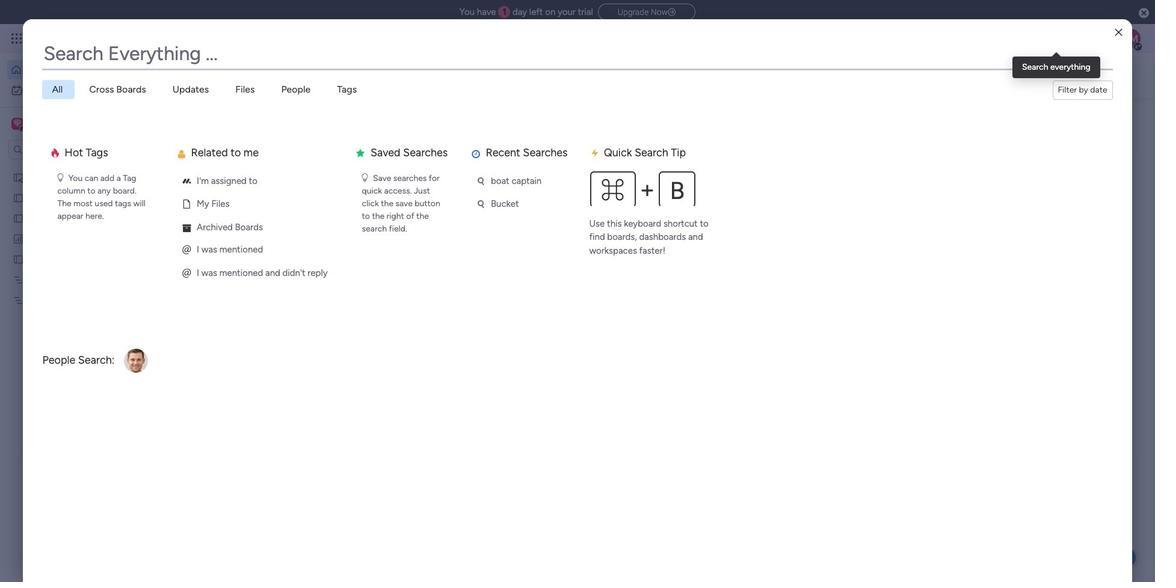 Task type: vqa. For each thing, say whether or not it's contained in the screenshot.
select product icon
yes



Task type: locate. For each thing, give the bounding box(es) containing it.
public board image
[[13, 212, 24, 224]]

dapulse bulb image down dapulse search hot tags icon
[[57, 173, 63, 183]]

select product image
[[11, 33, 23, 45]]

dapulse bulb image
[[57, 173, 63, 183], [362, 173, 368, 183]]

dapulse rightstroke image
[[668, 8, 676, 17]]

public board image
[[13, 192, 24, 203], [237, 244, 250, 257], [13, 253, 24, 265]]

user image
[[178, 149, 185, 159]]

workspace image
[[11, 117, 23, 131], [13, 117, 22, 131]]

0 vertical spatial option
[[7, 60, 146, 79]]

component image
[[237, 263, 248, 274]]

dapulse mention image
[[182, 267, 192, 281]]

2 workspace image from the left
[[13, 117, 22, 131]]

Search in workspace field
[[25, 143, 101, 157]]

list box
[[0, 165, 154, 473]]

dapulse board filter image
[[476, 175, 486, 189]]

v2 bolt switch full image
[[592, 148, 599, 159]]

public dashboard image
[[13, 233, 24, 244]]

jeremy miller image
[[1122, 29, 1141, 48]]

dapulse board filter image
[[476, 198, 486, 212]]

public board image up component icon
[[237, 244, 250, 257]]

None field
[[42, 39, 1113, 69]]

1 horizontal spatial dapulse bulb image
[[362, 173, 368, 183]]

dapulse bulb image down dapulse favorite icon
[[362, 173, 368, 183]]

dapulse mention image
[[182, 244, 192, 258]]

0 horizontal spatial dapulse bulb image
[[57, 173, 63, 183]]

public board image up public board icon
[[13, 192, 24, 203]]

option
[[7, 60, 146, 79], [7, 81, 146, 100], [0, 166, 154, 169]]

2 dapulse bulb image from the left
[[362, 173, 368, 183]]

v2 bolt switch image
[[1031, 69, 1038, 82]]

1 dapulse bulb image from the left
[[57, 173, 63, 183]]



Task type: describe. For each thing, give the bounding box(es) containing it.
dapulse favorite image
[[356, 148, 365, 159]]

1 workspace image from the left
[[11, 117, 23, 131]]

1 vertical spatial option
[[7, 81, 146, 100]]

monday pulse circle image
[[182, 175, 192, 189]]

clock o image
[[472, 149, 480, 159]]

v2 user feedback image
[[937, 69, 946, 82]]

dapulse bulb image for dapulse search hot tags icon
[[57, 173, 63, 183]]

archive image
[[182, 224, 192, 233]]

2 vertical spatial option
[[0, 166, 154, 169]]

dapulse doc image
[[182, 198, 192, 212]]

Search Everything ... field
[[42, 39, 1113, 69]]

public board image inside quick search results list box
[[237, 244, 250, 257]]

public board image down public dashboard image
[[13, 253, 24, 265]]

dapulse bulb image for dapulse favorite icon
[[362, 173, 368, 183]]

shareable board image
[[13, 172, 24, 183]]

close image
[[1116, 28, 1123, 37]]

workspace selection element
[[11, 117, 101, 132]]

quick search results list box
[[222, 137, 898, 296]]

dapulse close image
[[1140, 7, 1150, 19]]

dapulse search hot tags image
[[51, 148, 59, 159]]



